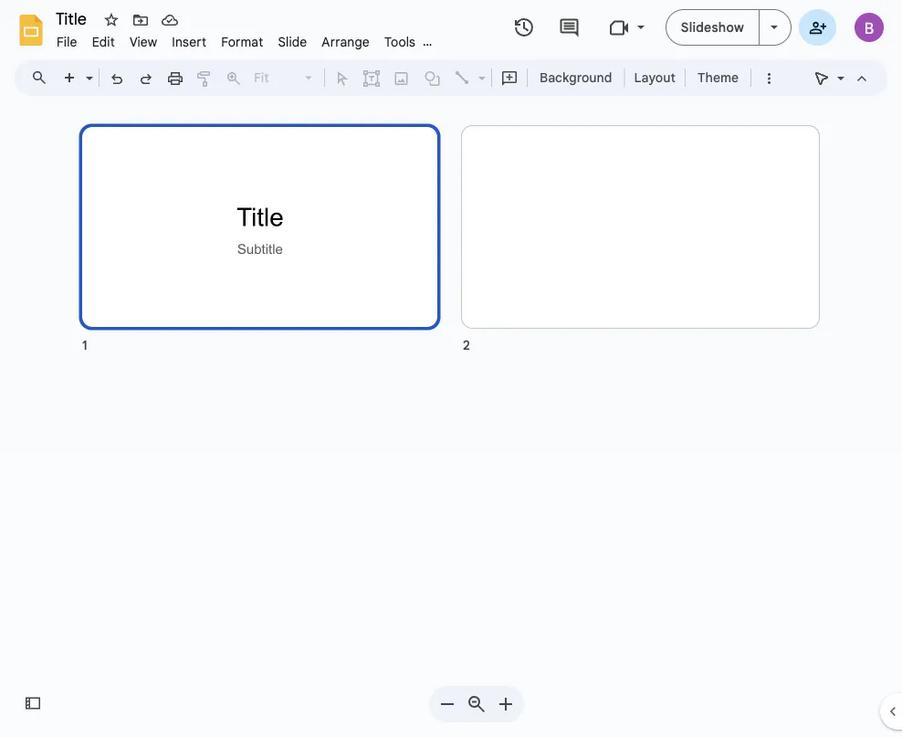 Task type: vqa. For each thing, say whether or not it's contained in the screenshot.
Slideshow
yes



Task type: describe. For each thing, give the bounding box(es) containing it.
file
[[57, 34, 77, 50]]

tools
[[384, 34, 416, 50]]

menu bar banner
[[0, 0, 903, 737]]

live pointer settings image
[[833, 66, 845, 72]]

shape image
[[422, 65, 444, 90]]

application containing slideshow
[[0, 0, 903, 737]]

tools menu item
[[377, 31, 423, 53]]

view menu item
[[122, 31, 165, 53]]

mode and view toolbar
[[808, 59, 877, 96]]

Zoom field
[[248, 65, 321, 92]]

new slide with layout image
[[81, 66, 93, 72]]

Rename text field
[[49, 7, 97, 29]]

increase thumbnail size image
[[495, 693, 517, 715]]

arrange menu item
[[315, 31, 377, 53]]

background
[[540, 69, 612, 85]]

slideshow
[[681, 19, 744, 35]]

view
[[130, 34, 157, 50]]

share. private to only me. image
[[809, 19, 827, 35]]

insert
[[172, 34, 207, 50]]

insert image image
[[391, 65, 412, 90]]

Zoom text field
[[251, 65, 302, 90]]

theme
[[698, 69, 739, 85]]

Star checkbox
[[99, 7, 124, 33]]

menu bar inside menu bar banner
[[49, 24, 491, 54]]



Task type: locate. For each thing, give the bounding box(es) containing it.
slideshow button
[[666, 9, 760, 46]]

edit menu item
[[85, 31, 122, 53]]

select line image
[[474, 66, 486, 72]]

slide menu item
[[271, 31, 315, 53]]

layout
[[634, 69, 676, 85]]

file menu item
[[49, 31, 85, 53]]

edit
[[92, 34, 115, 50]]

arrange
[[322, 34, 370, 50]]

toolbar
[[429, 686, 524, 723]]

theme button
[[690, 64, 747, 91]]

background button
[[532, 64, 621, 91]]

insert menu item
[[165, 31, 214, 53]]

Menus field
[[23, 65, 63, 90]]

navigation
[[0, 103, 903, 737]]

main toolbar
[[54, 64, 784, 92]]

format menu item
[[214, 31, 271, 53]]

presentation options image
[[771, 26, 778, 29]]

format
[[221, 34, 263, 50]]

application
[[0, 0, 903, 737]]

menu bar
[[49, 24, 491, 54]]

slide
[[278, 34, 307, 50]]

menu bar containing file
[[49, 24, 491, 54]]

reset thumbnail size image
[[466, 693, 488, 715]]

decrease thumbnail size image
[[437, 693, 459, 715]]

layout button
[[629, 64, 681, 91]]



